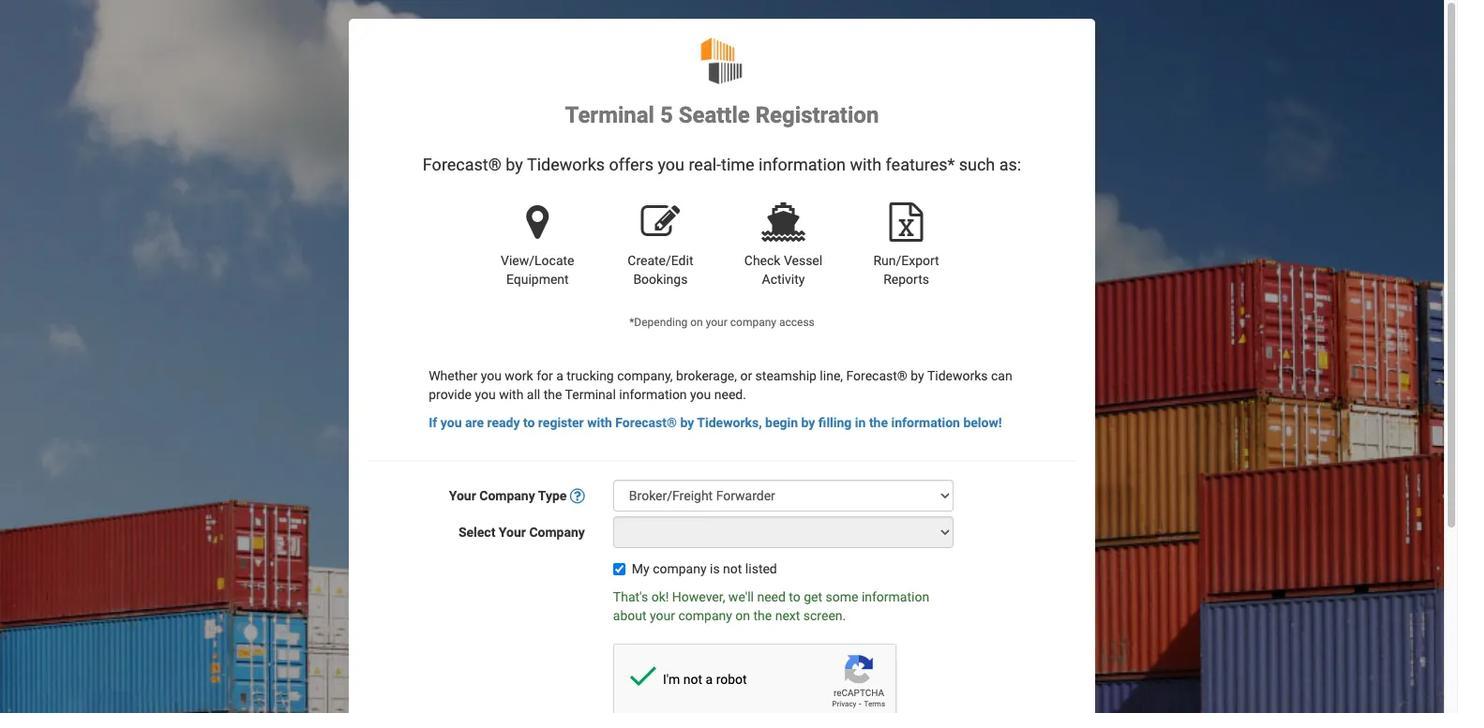 Task type: vqa. For each thing, say whether or not it's contained in the screenshot.
Washington
no



Task type: describe. For each thing, give the bounding box(es) containing it.
lg image
[[570, 491, 585, 504]]

1 horizontal spatial your
[[706, 316, 728, 329]]

registration
[[756, 102, 879, 128]]

vessel
[[784, 253, 823, 268]]

*depending on your company access
[[629, 316, 815, 329]]

ok!
[[651, 590, 669, 605]]

0 vertical spatial forecast®
[[423, 155, 502, 175]]

ready
[[487, 416, 520, 431]]

the inside the 'that's ok! however, we'll need to get some information about your company on the next screen.'
[[754, 609, 772, 624]]

a
[[556, 369, 563, 384]]

check vessel activity
[[744, 253, 823, 287]]

tideworks,
[[697, 416, 762, 431]]

trucking
[[567, 369, 614, 384]]

register
[[538, 416, 584, 431]]

0 horizontal spatial on
[[690, 316, 703, 329]]

information inside whether you work for a trucking company, brokerage, or steamship line, forecast® by tideworks can provide you with all the terminal information you need.
[[619, 388, 687, 403]]

you left work
[[481, 369, 502, 384]]

tideworks inside whether you work for a trucking company, brokerage, or steamship line, forecast® by tideworks can provide you with all the terminal information you need.
[[927, 369, 988, 384]]

2 horizontal spatial with
[[850, 155, 882, 175]]

or
[[740, 369, 752, 384]]

however,
[[672, 590, 725, 605]]

we'll
[[729, 590, 754, 605]]

run/export reports
[[874, 253, 939, 287]]

5
[[660, 102, 673, 128]]

if you are ready to register with forecast® by tideworks, begin by filling in the information below!
[[429, 416, 1002, 431]]

with inside whether you work for a trucking company, brokerage, or steamship line, forecast® by tideworks can provide you with all the terminal information you need.
[[499, 388, 524, 403]]

as:
[[999, 155, 1021, 175]]

1 horizontal spatial your
[[499, 526, 526, 541]]

you down brokerage,
[[690, 388, 711, 403]]

is
[[710, 562, 720, 577]]

if
[[429, 416, 437, 431]]

whether you work for a trucking company, brokerage, or steamship line, forecast® by tideworks can provide you with all the terminal information you need.
[[429, 369, 1013, 403]]

brokerage,
[[676, 369, 737, 384]]

select your company
[[458, 526, 585, 541]]

0 vertical spatial company
[[479, 489, 535, 504]]

need
[[757, 590, 786, 605]]

company,
[[617, 369, 673, 384]]

begin
[[765, 416, 798, 431]]

forecast® by tideworks offers you real-time information with features* such as:
[[423, 155, 1021, 175]]

1 terminal from the top
[[565, 102, 655, 128]]

listed
[[745, 562, 777, 577]]

you right "if"
[[441, 416, 462, 431]]

information down registration
[[759, 155, 846, 175]]

information left the below!
[[891, 416, 960, 431]]

by inside whether you work for a trucking company, brokerage, or steamship line, forecast® by tideworks can provide you with all the terminal information you need.
[[911, 369, 924, 384]]

screen.
[[804, 609, 846, 624]]

get
[[804, 590, 823, 605]]

seattle
[[679, 102, 750, 128]]

your company type
[[449, 489, 570, 504]]

create/edit
[[628, 253, 694, 268]]

time
[[721, 155, 755, 175]]

*depending
[[629, 316, 688, 329]]

forecast® inside whether you work for a trucking company, brokerage, or steamship line, forecast® by tideworks can provide you with all the terminal information you need.
[[846, 369, 908, 384]]

such
[[959, 155, 995, 175]]

can
[[991, 369, 1013, 384]]

you up are
[[475, 388, 496, 403]]

you left real-
[[658, 155, 685, 175]]

0 horizontal spatial to
[[523, 416, 535, 431]]



Task type: locate. For each thing, give the bounding box(es) containing it.
are
[[465, 416, 484, 431]]

on right *depending
[[690, 316, 703, 329]]

1 vertical spatial company
[[529, 526, 585, 541]]

1 vertical spatial company
[[653, 562, 707, 577]]

that's ok! however, we'll need to get some information about your company on the next screen.
[[613, 590, 930, 624]]

2 horizontal spatial forecast®
[[846, 369, 908, 384]]

with
[[850, 155, 882, 175], [499, 388, 524, 403], [587, 416, 612, 431]]

2 terminal from the top
[[565, 388, 616, 403]]

1 vertical spatial tideworks
[[927, 369, 988, 384]]

terminal inside whether you work for a trucking company, brokerage, or steamship line, forecast® by tideworks can provide you with all the terminal information you need.
[[565, 388, 616, 403]]

company down "however,"
[[678, 609, 732, 624]]

your
[[449, 489, 476, 504], [499, 526, 526, 541]]

run/export
[[874, 253, 939, 268]]

company inside the 'that's ok! however, we'll need to get some information about your company on the next screen.'
[[678, 609, 732, 624]]

0 vertical spatial your
[[706, 316, 728, 329]]

view/locate equipment
[[501, 253, 574, 287]]

your inside the 'that's ok! however, we'll need to get some information about your company on the next screen.'
[[650, 609, 675, 624]]

terminal down trucking
[[565, 388, 616, 403]]

reports
[[884, 272, 929, 287]]

my company is not listed
[[632, 562, 777, 577]]

with down work
[[499, 388, 524, 403]]

create/edit bookings
[[628, 253, 694, 287]]

0 horizontal spatial forecast®
[[423, 155, 502, 175]]

0 vertical spatial your
[[449, 489, 476, 504]]

your down ok!
[[650, 609, 675, 624]]

1 horizontal spatial tideworks
[[927, 369, 988, 384]]

0 horizontal spatial tideworks
[[527, 155, 605, 175]]

you
[[658, 155, 685, 175], [481, 369, 502, 384], [475, 388, 496, 403], [690, 388, 711, 403], [441, 416, 462, 431]]

1 horizontal spatial on
[[736, 609, 750, 624]]

forecast®
[[423, 155, 502, 175], [846, 369, 908, 384], [615, 416, 677, 431]]

company left access on the top of the page
[[730, 316, 776, 329]]

access
[[779, 316, 815, 329]]

1 horizontal spatial forecast®
[[615, 416, 677, 431]]

information right some
[[862, 590, 930, 605]]

terminal 5 seattle registration
[[565, 102, 879, 128]]

information
[[759, 155, 846, 175], [619, 388, 687, 403], [891, 416, 960, 431], [862, 590, 930, 605]]

filling
[[819, 416, 852, 431]]

your up select
[[449, 489, 476, 504]]

0 vertical spatial tideworks
[[527, 155, 605, 175]]

all
[[527, 388, 540, 403]]

offers
[[609, 155, 654, 175]]

activity
[[762, 272, 805, 287]]

view/locate
[[501, 253, 574, 268]]

select
[[458, 526, 495, 541]]

to right 'ready' at the bottom left
[[523, 416, 535, 431]]

the down need
[[754, 609, 772, 624]]

bookings
[[633, 272, 688, 287]]

to left get
[[789, 590, 801, 605]]

information down company,
[[619, 388, 687, 403]]

2 horizontal spatial the
[[869, 416, 888, 431]]

1 vertical spatial on
[[736, 609, 750, 624]]

1 horizontal spatial to
[[789, 590, 801, 605]]

tideworks left the offers
[[527, 155, 605, 175]]

company
[[730, 316, 776, 329], [653, 562, 707, 577], [678, 609, 732, 624]]

tideworks
[[527, 155, 605, 175], [927, 369, 988, 384]]

for
[[537, 369, 553, 384]]

2 vertical spatial with
[[587, 416, 612, 431]]

with right register
[[587, 416, 612, 431]]

tideworks left can
[[927, 369, 988, 384]]

0 vertical spatial to
[[523, 416, 535, 431]]

None checkbox
[[613, 564, 625, 576]]

0 vertical spatial on
[[690, 316, 703, 329]]

0 horizontal spatial your
[[650, 609, 675, 624]]

1 vertical spatial your
[[499, 526, 526, 541]]

1 vertical spatial your
[[650, 609, 675, 624]]

line,
[[820, 369, 843, 384]]

terminal
[[565, 102, 655, 128], [565, 388, 616, 403]]

next
[[775, 609, 800, 624]]

to
[[523, 416, 535, 431], [789, 590, 801, 605]]

about
[[613, 609, 647, 624]]

2 vertical spatial the
[[754, 609, 772, 624]]

work
[[505, 369, 533, 384]]

check
[[744, 253, 781, 268]]

need.
[[714, 388, 746, 403]]

information inside the 'that's ok! however, we'll need to get some information about your company on the next screen.'
[[862, 590, 930, 605]]

2 vertical spatial forecast®
[[615, 416, 677, 431]]

to inside the 'that's ok! however, we'll need to get some information about your company on the next screen.'
[[789, 590, 801, 605]]

provide
[[429, 388, 472, 403]]

1 vertical spatial to
[[789, 590, 801, 605]]

your
[[706, 316, 728, 329], [650, 609, 675, 624]]

in
[[855, 416, 866, 431]]

not
[[723, 562, 742, 577]]

0 horizontal spatial the
[[544, 388, 562, 403]]

the right the in
[[869, 416, 888, 431]]

1 vertical spatial the
[[869, 416, 888, 431]]

0 vertical spatial company
[[730, 316, 776, 329]]

on down we'll
[[736, 609, 750, 624]]

2 vertical spatial company
[[678, 609, 732, 624]]

company
[[479, 489, 535, 504], [529, 526, 585, 541]]

company down type
[[529, 526, 585, 541]]

your right select
[[499, 526, 526, 541]]

0 horizontal spatial with
[[499, 388, 524, 403]]

whether
[[429, 369, 478, 384]]

some
[[826, 590, 858, 605]]

your up brokerage,
[[706, 316, 728, 329]]

the
[[544, 388, 562, 403], [869, 416, 888, 431], [754, 609, 772, 624]]

0 vertical spatial terminal
[[565, 102, 655, 128]]

1 vertical spatial terminal
[[565, 388, 616, 403]]

the inside whether you work for a trucking company, brokerage, or steamship line, forecast® by tideworks can provide you with all the terminal information you need.
[[544, 388, 562, 403]]

company up "however,"
[[653, 562, 707, 577]]

type
[[538, 489, 567, 504]]

company up select your company in the left bottom of the page
[[479, 489, 535, 504]]

that's
[[613, 590, 648, 605]]

with left the 'features*'
[[850, 155, 882, 175]]

by
[[506, 155, 523, 175], [911, 369, 924, 384], [680, 416, 694, 431], [801, 416, 815, 431]]

my
[[632, 562, 650, 577]]

0 horizontal spatial your
[[449, 489, 476, 504]]

equipment
[[506, 272, 569, 287]]

terminal up the offers
[[565, 102, 655, 128]]

0 vertical spatial with
[[850, 155, 882, 175]]

1 horizontal spatial with
[[587, 416, 612, 431]]

1 vertical spatial forecast®
[[846, 369, 908, 384]]

0 vertical spatial the
[[544, 388, 562, 403]]

the right all on the bottom left of page
[[544, 388, 562, 403]]

1 vertical spatial with
[[499, 388, 524, 403]]

1 horizontal spatial the
[[754, 609, 772, 624]]

real-
[[689, 155, 721, 175]]

on inside the 'that's ok! however, we'll need to get some information about your company on the next screen.'
[[736, 609, 750, 624]]

on
[[690, 316, 703, 329], [736, 609, 750, 624]]

features*
[[886, 155, 955, 175]]

below!
[[963, 416, 1002, 431]]

steamship
[[755, 369, 817, 384]]



